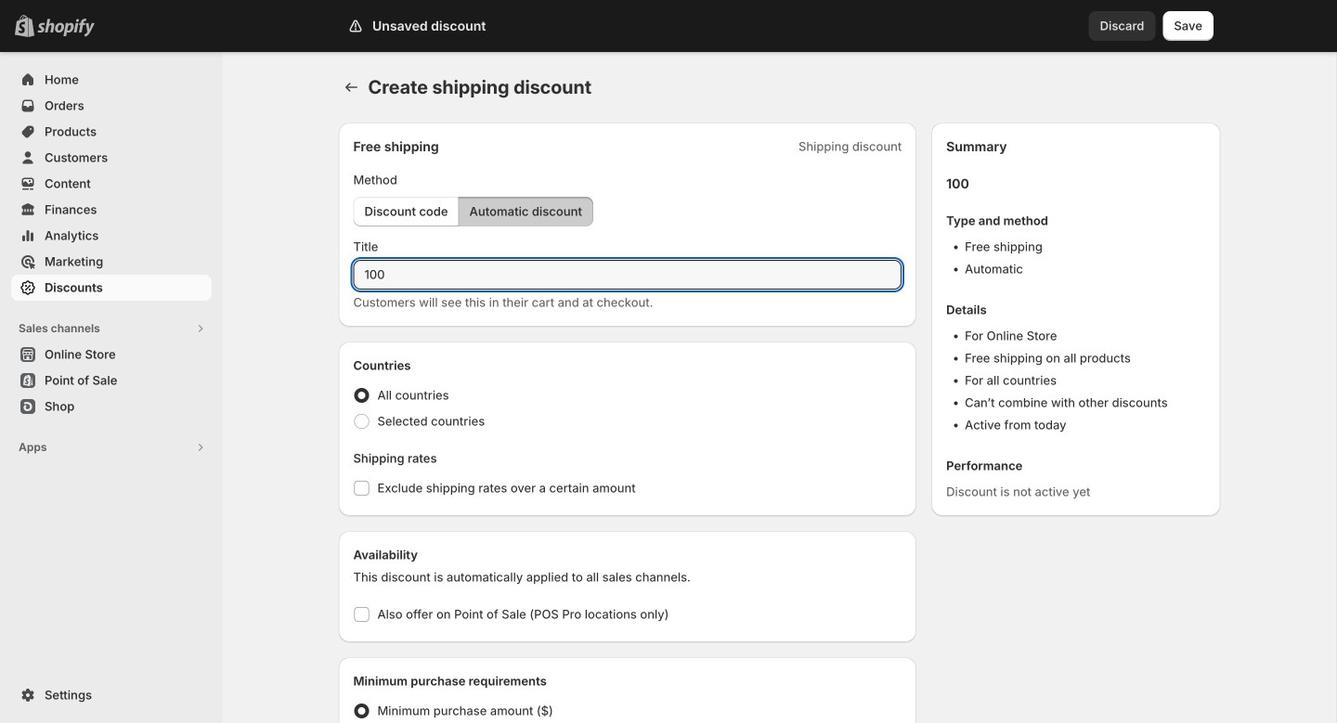 Task type: vqa. For each thing, say whether or not it's contained in the screenshot.
Sales channels button
no



Task type: describe. For each thing, give the bounding box(es) containing it.
shopify image
[[37, 18, 95, 37]]



Task type: locate. For each thing, give the bounding box(es) containing it.
None text field
[[353, 260, 902, 290]]



